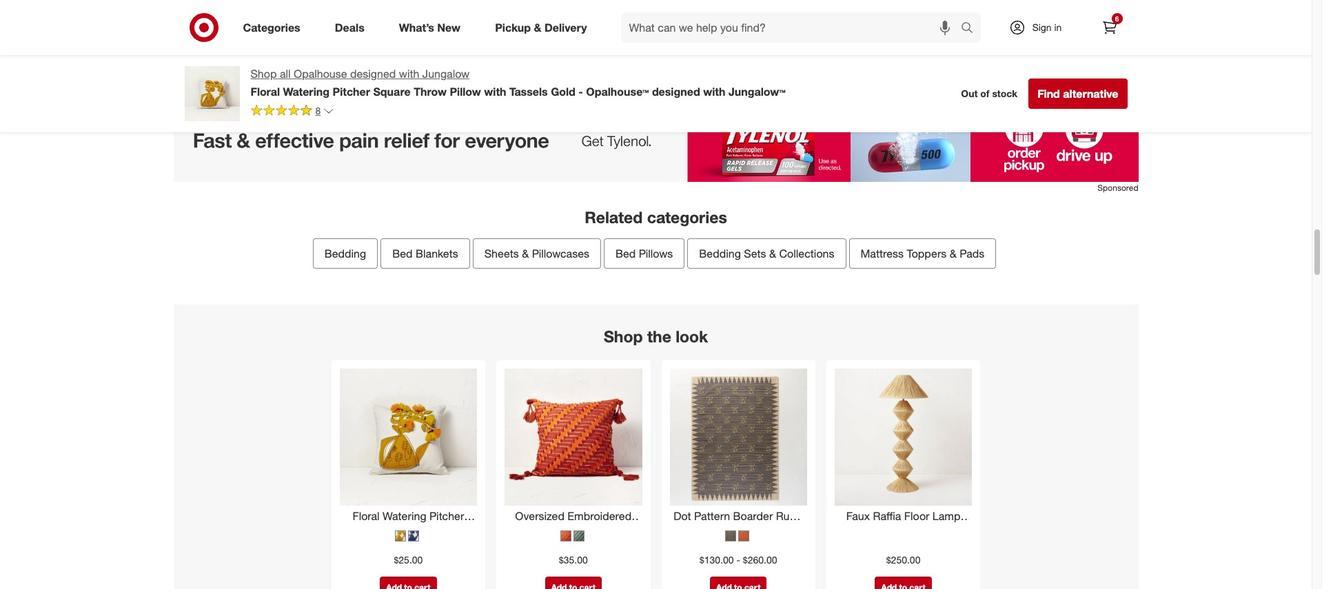 Task type: vqa. For each thing, say whether or not it's contained in the screenshot.
will
no



Task type: locate. For each thing, give the bounding box(es) containing it.
shop
[[251, 67, 277, 81], [604, 327, 643, 346]]

shop left the
[[604, 327, 643, 346]]

all
[[280, 67, 291, 81]]

- inside shop all opalhouse designed with jungalow floral watering pitcher square throw pillow with tassels gold - opalhouse™ designed with jungalow™
[[579, 85, 583, 99]]

bed left blankets
[[393, 247, 413, 261]]

$130.00 - $260.00
[[700, 554, 778, 566]]

find alternative
[[1038, 87, 1119, 101]]

2 bedding from the left
[[700, 247, 741, 261]]

bed
[[393, 247, 413, 261], [616, 247, 636, 261]]

sheets & pillowcases
[[485, 247, 590, 261]]

&
[[534, 20, 542, 34], [522, 247, 529, 261], [770, 247, 777, 261], [950, 247, 957, 261]]

pitcher
[[333, 85, 370, 99]]

sheets & pillowcases link
[[473, 239, 601, 269]]

2 horizontal spatial with
[[704, 85, 726, 99]]

0 vertical spatial designed
[[350, 67, 396, 81]]

out of stock
[[962, 88, 1018, 99]]

categories link
[[231, 12, 318, 43]]

bed left pillows
[[616, 247, 636, 261]]

1 vertical spatial designed
[[652, 85, 701, 99]]

bedding
[[325, 247, 366, 261], [700, 247, 741, 261]]

1 vertical spatial -
[[737, 554, 741, 566]]

bed for bed blankets
[[393, 247, 413, 261]]

0 horizontal spatial bedding
[[325, 247, 366, 261]]

blankets
[[416, 247, 458, 261]]

& right sets
[[770, 247, 777, 261]]

1 horizontal spatial designed
[[652, 85, 701, 99]]

1 horizontal spatial shop
[[604, 327, 643, 346]]

1 horizontal spatial with
[[484, 85, 507, 99]]

pillow
[[450, 85, 481, 99]]

of
[[981, 88, 990, 99]]

sign
[[1033, 21, 1052, 33]]

& right the sheets
[[522, 247, 529, 261]]

look
[[676, 327, 708, 346]]

1 bed from the left
[[393, 247, 413, 261]]

pickup & delivery link
[[484, 12, 605, 43]]

1 horizontal spatial -
[[737, 554, 741, 566]]

shop for shop all opalhouse designed with jungalow floral watering pitcher square throw pillow with tassels gold - opalhouse™ designed with jungalow™
[[251, 67, 277, 81]]

shop all opalhouse designed with jungalow floral watering pitcher square throw pillow with tassels gold - opalhouse™ designed with jungalow™
[[251, 67, 786, 99]]

floral watering pitcher square throw pillow with tassels - opalhouse™ designed with jungalow™ image
[[340, 369, 477, 506], [340, 369, 477, 506]]

gold image
[[395, 531, 407, 542]]

faux raffia floor lamp brown (includes led light bulb) - opalhouse™ designed with jungalow image
[[835, 369, 973, 506], [835, 369, 973, 506]]

bed blankets
[[393, 247, 458, 261]]

bedding for bedding sets & collections
[[700, 247, 741, 261]]

with
[[399, 67, 420, 81], [484, 85, 507, 99], [704, 85, 726, 99]]

bedding inside "link"
[[325, 247, 366, 261]]

-
[[579, 85, 583, 99], [737, 554, 741, 566]]

sign in
[[1033, 21, 1062, 33]]

0 vertical spatial -
[[579, 85, 583, 99]]

bed pillows
[[616, 247, 673, 261]]

floral
[[251, 85, 280, 99]]

the
[[648, 327, 672, 346]]

deals
[[335, 20, 365, 34]]

blue image
[[409, 531, 420, 542]]

- right the $130.00 on the bottom of the page
[[737, 554, 741, 566]]

gold
[[551, 85, 576, 99]]

what's
[[399, 20, 434, 34]]

6
[[1116, 14, 1120, 23]]

shop inside shop all opalhouse designed with jungalow floral watering pitcher square throw pillow with tassels gold - opalhouse™ designed with jungalow™
[[251, 67, 277, 81]]

toppers
[[907, 247, 947, 261]]

pads
[[960, 247, 985, 261]]

8
[[316, 105, 321, 116]]

What can we help you find? suggestions appear below search field
[[621, 12, 965, 43]]

categories
[[647, 208, 727, 227]]

- right gold on the left of page
[[579, 85, 583, 99]]

1 bedding from the left
[[325, 247, 366, 261]]

1 vertical spatial shop
[[604, 327, 643, 346]]

0 vertical spatial shop
[[251, 67, 277, 81]]

1 horizontal spatial bed
[[616, 247, 636, 261]]

1 horizontal spatial bedding
[[700, 247, 741, 261]]

rust image
[[739, 531, 750, 542]]

region
[[173, 101, 1139, 590]]

bed pillows link
[[604, 239, 685, 269]]

0 horizontal spatial shop
[[251, 67, 277, 81]]

with up square
[[399, 67, 420, 81]]

shop inside region
[[604, 327, 643, 346]]

search
[[955, 22, 988, 36]]

advertisement region
[[173, 101, 1139, 182]]

opalhouse
[[294, 67, 347, 81]]

2 bed from the left
[[616, 247, 636, 261]]

dot pattern boarder rug - opalhouse™ designed with jungalow™ image
[[670, 369, 808, 506], [670, 369, 808, 506]]

0 horizontal spatial -
[[579, 85, 583, 99]]

0 horizontal spatial bed
[[393, 247, 413, 261]]

with left jungalow™
[[704, 85, 726, 99]]

oversized embroidered geometric patterned square throw pillow - opalhouse™ designed with jungalow™ image
[[505, 369, 642, 506], [505, 369, 642, 506]]

$130.00
[[700, 554, 734, 566]]

designed up advertisement region
[[652, 85, 701, 99]]

6 link
[[1095, 12, 1125, 43]]

sheets
[[485, 247, 519, 261]]

designed up square
[[350, 67, 396, 81]]

bed inside bed pillows link
[[616, 247, 636, 261]]

image of floral watering pitcher square throw pillow with tassels gold - opalhouse™ designed with jungalow™ image
[[185, 66, 240, 121]]

with right pillow
[[484, 85, 507, 99]]

shop up floral
[[251, 67, 277, 81]]

designed
[[350, 67, 396, 81], [652, 85, 701, 99]]

new
[[438, 20, 461, 34]]



Task type: describe. For each thing, give the bounding box(es) containing it.
watering
[[283, 85, 330, 99]]

alternative
[[1064, 87, 1119, 101]]

bedding link
[[313, 239, 378, 269]]

region containing related categories
[[173, 101, 1139, 590]]

delivery
[[545, 20, 587, 34]]

jungalow™
[[729, 85, 786, 99]]

jungalow
[[423, 67, 470, 81]]

related
[[585, 208, 643, 227]]

in
[[1055, 21, 1062, 33]]

deals link
[[323, 12, 382, 43]]

stock
[[993, 88, 1018, 99]]

bedding sets & collections link
[[688, 239, 847, 269]]

mattress toppers & pads link
[[849, 239, 997, 269]]

bed blankets link
[[381, 239, 470, 269]]

pillows
[[639, 247, 673, 261]]

teal image
[[574, 531, 585, 542]]

bedding for bedding
[[325, 247, 366, 261]]

what's new link
[[387, 12, 478, 43]]

categories
[[243, 20, 301, 34]]

search button
[[955, 12, 988, 46]]

sponsored
[[1098, 183, 1139, 193]]

& left pads
[[950, 247, 957, 261]]

pillowcases
[[532, 247, 590, 261]]

shop the look
[[604, 327, 708, 346]]

out
[[962, 88, 978, 99]]

what's new
[[399, 20, 461, 34]]

$25.00
[[394, 554, 423, 566]]

square
[[373, 85, 411, 99]]

opalhouse™
[[586, 85, 649, 99]]

rust image
[[561, 531, 572, 542]]

sign in link
[[998, 12, 1084, 43]]

collections
[[780, 247, 835, 261]]

find alternative button
[[1029, 79, 1128, 109]]

pickup
[[495, 20, 531, 34]]

related categories
[[585, 208, 727, 227]]

mattress toppers & pads
[[861, 247, 985, 261]]

0 horizontal spatial with
[[399, 67, 420, 81]]

$250.00
[[887, 554, 921, 566]]

& right the 'pickup'
[[534, 20, 542, 34]]

8 link
[[251, 104, 335, 120]]

$35.00
[[559, 554, 588, 566]]

find
[[1038, 87, 1061, 101]]

pickup & delivery
[[495, 20, 587, 34]]

sets
[[744, 247, 767, 261]]

shop for shop the look
[[604, 327, 643, 346]]

$260.00
[[743, 554, 778, 566]]

0 horizontal spatial designed
[[350, 67, 396, 81]]

bed for bed pillows
[[616, 247, 636, 261]]

mattress
[[861, 247, 904, 261]]

tassels
[[510, 85, 548, 99]]

throw
[[414, 85, 447, 99]]

charcoal image
[[726, 531, 737, 542]]

bedding sets & collections
[[700, 247, 835, 261]]



